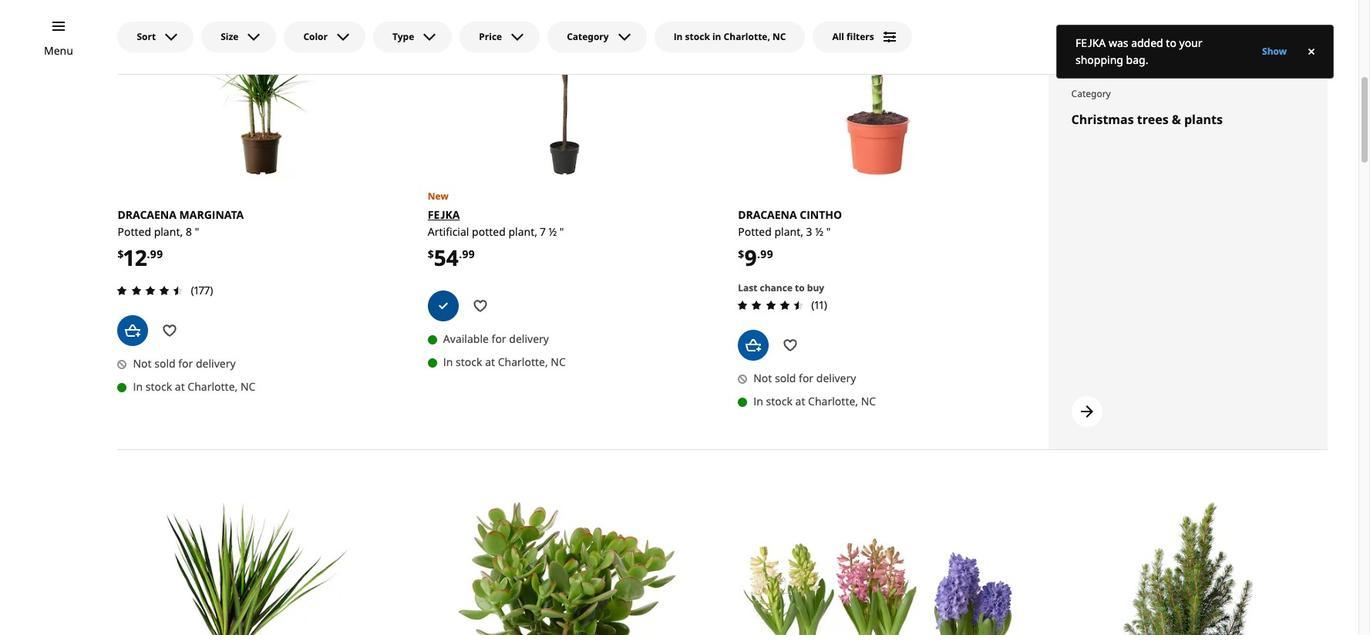 Task type: vqa. For each thing, say whether or not it's contained in the screenshot.
FEJKA within the FEJKA was added to your shopping bag.
yes



Task type: locate. For each thing, give the bounding box(es) containing it.
1 . from the left
[[147, 247, 150, 261]]

2 99 from the left
[[462, 247, 475, 261]]

$ up the last
[[738, 247, 744, 261]]

at for 9
[[796, 394, 806, 409]]

$ up review: 4.4 out of 5 stars. total reviews: 177 image
[[118, 247, 124, 261]]

not sold for delivery for 9
[[754, 371, 856, 386]]

1 vertical spatial to
[[795, 282, 805, 295]]

2 ½ from the left
[[815, 224, 824, 239]]

potted
[[118, 224, 151, 239], [738, 224, 772, 239]]

plants
[[1185, 111, 1223, 128]]

99 inside 'new fejka artificial potted plant, 7 ½ " $ 54 . 99'
[[462, 247, 475, 261]]

1 vertical spatial fejka
[[428, 208, 460, 222]]

(177)
[[191, 283, 213, 298]]

3 plant, from the left
[[775, 224, 804, 239]]

1 horizontal spatial not
[[754, 371, 772, 386]]

available
[[443, 332, 489, 346]]

0 vertical spatial to
[[1166, 35, 1177, 50]]

99 right 54
[[462, 247, 475, 261]]

charlotte, for $
[[808, 394, 858, 409]]

2 horizontal spatial "
[[827, 224, 831, 239]]

" inside dracaena cintho potted plant, 3 ½ " $ 9 . 99
[[827, 224, 831, 239]]

. inside dracaena cintho potted plant, 3 ½ " $ 9 . 99
[[757, 247, 761, 261]]

1 $ from the left
[[118, 247, 124, 261]]

3 . from the left
[[757, 247, 761, 261]]

3 " from the left
[[827, 224, 831, 239]]

½ inside 'new fejka artificial potted plant, 7 ½ " $ 54 . 99'
[[549, 224, 557, 239]]

2 " from the left
[[560, 224, 564, 239]]

½ right "7"
[[549, 224, 557, 239]]

delivery for $
[[817, 371, 856, 386]]

0 horizontal spatial plant,
[[154, 224, 183, 239]]

fejka up artificial
[[428, 208, 460, 222]]

plant, inside dracaena cintho potted plant, 3 ½ " $ 9 . 99
[[775, 224, 804, 239]]

1 potted from the left
[[118, 224, 151, 239]]

show button
[[1263, 45, 1287, 58]]

1 horizontal spatial at
[[485, 355, 495, 370]]

category button
[[548, 22, 647, 52]]

0 horizontal spatial not
[[133, 357, 152, 371]]

2 horizontal spatial plant,
[[775, 224, 804, 239]]

sort
[[137, 30, 156, 43]]

0 vertical spatial fejka
[[1076, 35, 1106, 50]]

not for 12
[[133, 357, 152, 371]]

fejka
[[1076, 35, 1106, 50], [428, 208, 460, 222]]

2 potted from the left
[[738, 224, 772, 239]]

for for $
[[799, 371, 814, 386]]

in stock at charlotte, nc for 12
[[133, 380, 256, 394]]

sold
[[154, 357, 176, 371], [775, 371, 796, 386]]

in
[[674, 30, 683, 43], [443, 355, 453, 370], [133, 380, 143, 394], [754, 394, 763, 409]]

not
[[133, 357, 152, 371], [754, 371, 772, 386]]

fejka up shopping
[[1076, 35, 1106, 50]]

2 horizontal spatial at
[[796, 394, 806, 409]]

potted up 9
[[738, 224, 772, 239]]

charlotte, for 12
[[188, 380, 238, 394]]

potted up 12
[[118, 224, 151, 239]]

2 horizontal spatial delivery
[[817, 371, 856, 386]]

. up the last
[[757, 247, 761, 261]]

dracaena inside dracaena marginata potted plant, 8 " $ 12 . 99
[[118, 208, 177, 222]]

3 99 from the left
[[761, 247, 774, 261]]

0 horizontal spatial dracaena
[[118, 208, 177, 222]]

2 plant, from the left
[[509, 224, 538, 239]]

$ inside 'new fejka artificial potted plant, 7 ½ " $ 54 . 99'
[[428, 247, 434, 261]]

plant, inside 'new fejka artificial potted plant, 7 ½ " $ 54 . 99'
[[509, 224, 538, 239]]

delivery down (177) on the top of page
[[196, 357, 236, 371]]

all filters button
[[813, 22, 912, 52]]

0 horizontal spatial fejka
[[428, 208, 460, 222]]

plant, left "7"
[[509, 224, 538, 239]]

plant, left 3
[[775, 224, 804, 239]]

2 horizontal spatial for
[[799, 371, 814, 386]]

not sold for delivery
[[133, 357, 236, 371], [754, 371, 856, 386]]

show
[[1263, 45, 1287, 58]]

2 . from the left
[[459, 247, 462, 261]]

sold down review: 4.6 out of 5 stars. total reviews: 11 image
[[775, 371, 796, 386]]

marginata
[[179, 208, 244, 222]]

price
[[479, 30, 502, 43]]

not sold for delivery down (11)
[[754, 371, 856, 386]]

" right "7"
[[560, 224, 564, 239]]

charlotte,
[[724, 30, 770, 43], [498, 355, 548, 370], [188, 380, 238, 394], [808, 394, 858, 409]]

0 horizontal spatial sold
[[154, 357, 176, 371]]

in for "
[[443, 355, 453, 370]]

delivery
[[509, 332, 549, 346], [196, 357, 236, 371], [817, 371, 856, 386]]

not down review: 4.4 out of 5 stars. total reviews: 177 image
[[133, 357, 152, 371]]

1 plant, from the left
[[154, 224, 183, 239]]

to left buy
[[795, 282, 805, 295]]

1 " from the left
[[195, 224, 199, 239]]

potted for 9
[[738, 224, 772, 239]]

99 right 9
[[761, 247, 774, 261]]

stock
[[685, 30, 710, 43], [456, 355, 482, 370], [146, 380, 172, 394], [766, 394, 793, 409]]

for
[[492, 332, 506, 346], [178, 357, 193, 371], [799, 371, 814, 386]]

plant, inside dracaena marginata potted plant, 8 " $ 12 . 99
[[154, 224, 183, 239]]

plant,
[[154, 224, 183, 239], [509, 224, 538, 239], [775, 224, 804, 239]]

added
[[1132, 35, 1164, 50]]

last chance to buy
[[738, 282, 825, 295]]

dracaena up 12
[[118, 208, 177, 222]]

potted inside dracaena marginata potted plant, 8 " $ 12 . 99
[[118, 224, 151, 239]]

$
[[118, 247, 124, 261], [428, 247, 434, 261], [738, 247, 744, 261]]

1 vertical spatial category
[[1072, 88, 1111, 101]]

1 horizontal spatial sold
[[775, 371, 796, 386]]

0 horizontal spatial for
[[178, 357, 193, 371]]

sold down review: 4.4 out of 5 stars. total reviews: 177 image
[[154, 357, 176, 371]]

0 horizontal spatial "
[[195, 224, 199, 239]]

3
[[806, 224, 813, 239]]

nc for 12
[[241, 380, 256, 394]]

2 horizontal spatial in stock at charlotte, nc
[[754, 394, 876, 409]]

type button
[[373, 22, 452, 52]]

nc
[[773, 30, 786, 43], [551, 355, 566, 370], [241, 380, 256, 394], [861, 394, 876, 409]]

2 horizontal spatial $
[[738, 247, 744, 261]]

1 ½ from the left
[[549, 224, 557, 239]]

99 right 12
[[150, 247, 163, 261]]

0 horizontal spatial not sold for delivery
[[133, 357, 236, 371]]

dracaena up 9
[[738, 208, 797, 222]]

to left your
[[1166, 35, 1177, 50]]

3 $ from the left
[[738, 247, 744, 261]]

filters
[[847, 30, 874, 43]]

1 horizontal spatial .
[[459, 247, 462, 261]]

0 horizontal spatial .
[[147, 247, 150, 261]]

2 $ from the left
[[428, 247, 434, 261]]

0 horizontal spatial to
[[795, 282, 805, 295]]

$ inside dracaena cintho potted plant, 3 ½ " $ 9 . 99
[[738, 247, 744, 261]]

size
[[221, 30, 239, 43]]

plant, for $
[[775, 224, 804, 239]]

for down (177) on the top of page
[[178, 357, 193, 371]]

stock inside 'popup button'
[[685, 30, 710, 43]]

" right 8
[[195, 224, 199, 239]]

$ down artificial
[[428, 247, 434, 261]]

nc for "
[[551, 355, 566, 370]]

1 dracaena from the left
[[118, 208, 177, 222]]

for down (11)
[[799, 371, 814, 386]]

0 horizontal spatial 99
[[150, 247, 163, 261]]

1 horizontal spatial $
[[428, 247, 434, 261]]

type
[[393, 30, 414, 43]]

compare
[[1237, 29, 1283, 44]]

"
[[195, 224, 199, 239], [560, 224, 564, 239], [827, 224, 831, 239]]

1 horizontal spatial 99
[[462, 247, 475, 261]]

to
[[1166, 35, 1177, 50], [795, 282, 805, 295]]

1 horizontal spatial fejka
[[1076, 35, 1106, 50]]

in stock at charlotte, nc for 54
[[443, 355, 566, 370]]

not down review: 4.6 out of 5 stars. total reviews: 11 image
[[754, 371, 772, 386]]

in for 12
[[133, 380, 143, 394]]

1 horizontal spatial ½
[[815, 224, 824, 239]]

1 horizontal spatial not sold for delivery
[[754, 371, 856, 386]]

½
[[549, 224, 557, 239], [815, 224, 824, 239]]

0 horizontal spatial $
[[118, 247, 124, 261]]

sold for 12
[[154, 357, 176, 371]]

dracaena marginata potted plant, 8 " $ 12 . 99
[[118, 208, 244, 272]]

plant, left 8
[[154, 224, 183, 239]]

2 dracaena from the left
[[738, 208, 797, 222]]

. up review: 4.4 out of 5 stars. total reviews: 177 image
[[147, 247, 150, 261]]

delivery for 12
[[196, 357, 236, 371]]

new fejka artificial potted plant, 7 ½ " $ 54 . 99
[[428, 190, 564, 272]]

not sold for delivery down (177) on the top of page
[[133, 357, 236, 371]]

0 horizontal spatial potted
[[118, 224, 151, 239]]

0 horizontal spatial at
[[175, 380, 185, 394]]

in stock at charlotte, nc
[[443, 355, 566, 370], [133, 380, 256, 394], [754, 394, 876, 409]]

1 horizontal spatial in stock at charlotte, nc
[[443, 355, 566, 370]]

1 horizontal spatial category
[[1072, 88, 1111, 101]]

for for 12
[[178, 357, 193, 371]]

0 horizontal spatial ½
[[549, 224, 557, 239]]

review: 4.4 out of 5 stars. total reviews: 177 image
[[113, 282, 188, 300]]

delivery down (11)
[[817, 371, 856, 386]]

your
[[1180, 35, 1203, 50]]

1 horizontal spatial plant,
[[509, 224, 538, 239]]

dracaena for 9
[[738, 208, 797, 222]]

99
[[150, 247, 163, 261], [462, 247, 475, 261], [761, 247, 774, 261]]

category
[[567, 30, 609, 43], [1072, 88, 1111, 101]]

was
[[1109, 35, 1129, 50]]

dracaena cintho potted plant, 3 ½ " $ 9 . 99
[[738, 208, 842, 272]]

potted inside dracaena cintho potted plant, 3 ½ " $ 9 . 99
[[738, 224, 772, 239]]

0 horizontal spatial category
[[567, 30, 609, 43]]

$ inside dracaena marginata potted plant, 8 " $ 12 . 99
[[118, 247, 124, 261]]

dracaena
[[118, 208, 177, 222], [738, 208, 797, 222]]

category inside 'popup button'
[[567, 30, 609, 43]]

for right available
[[492, 332, 506, 346]]

2 horizontal spatial .
[[757, 247, 761, 261]]

0 horizontal spatial in stock at charlotte, nc
[[133, 380, 256, 394]]

2 horizontal spatial 99
[[761, 247, 774, 261]]

dracaena inside dracaena cintho potted plant, 3 ½ " $ 9 . 99
[[738, 208, 797, 222]]

artificial
[[428, 224, 469, 239]]

at
[[485, 355, 495, 370], [175, 380, 185, 394], [796, 394, 806, 409]]

stock for "
[[456, 355, 482, 370]]

0 horizontal spatial delivery
[[196, 357, 236, 371]]

" down cintho
[[827, 224, 831, 239]]

½ right 3
[[815, 224, 824, 239]]

.
[[147, 247, 150, 261], [459, 247, 462, 261], [757, 247, 761, 261]]

not sold for delivery for 12
[[133, 357, 236, 371]]

new
[[428, 190, 449, 203]]

1 horizontal spatial dracaena
[[738, 208, 797, 222]]

1 horizontal spatial potted
[[738, 224, 772, 239]]

potted
[[472, 224, 506, 239]]

. down artificial
[[459, 247, 462, 261]]

0 vertical spatial category
[[567, 30, 609, 43]]

8
[[186, 224, 192, 239]]

last
[[738, 282, 758, 295]]

1 horizontal spatial "
[[560, 224, 564, 239]]

1 horizontal spatial to
[[1166, 35, 1177, 50]]

menu button
[[44, 42, 73, 59]]

delivery right available
[[509, 332, 549, 346]]

at for 54
[[485, 355, 495, 370]]

1 99 from the left
[[150, 247, 163, 261]]



Task type: describe. For each thing, give the bounding box(es) containing it.
in stock at charlotte, nc for 9
[[754, 394, 876, 409]]

in stock in charlotte, nc button
[[655, 22, 805, 52]]

½ inside dracaena cintho potted plant, 3 ½ " $ 9 . 99
[[815, 224, 824, 239]]

1 horizontal spatial delivery
[[509, 332, 549, 346]]

fejka inside fejka was added to your shopping bag.
[[1076, 35, 1106, 50]]

price button
[[460, 22, 540, 52]]

potted for 12
[[118, 224, 151, 239]]

12
[[124, 243, 147, 272]]

charlotte, for "
[[498, 355, 548, 370]]

buy
[[807, 282, 825, 295]]

. inside dracaena marginata potted plant, 8 " $ 12 . 99
[[147, 247, 150, 261]]

dracaena for 12
[[118, 208, 177, 222]]

54
[[434, 243, 459, 272]]

charlotte, inside 'popup button'
[[724, 30, 770, 43]]

christmas
[[1072, 111, 1134, 128]]

7
[[540, 224, 546, 239]]

99 inside dracaena cintho potted plant, 3 ½ " $ 9 . 99
[[761, 247, 774, 261]]

at for 12
[[175, 380, 185, 394]]

nc inside 'popup button'
[[773, 30, 786, 43]]

cintho
[[800, 208, 842, 222]]

fejka inside 'new fejka artificial potted plant, 7 ½ " $ 54 . 99'
[[428, 208, 460, 222]]

stock for $
[[766, 394, 793, 409]]

to inside fejka was added to your shopping bag.
[[1166, 35, 1177, 50]]

chance
[[760, 282, 793, 295]]

shopping
[[1076, 52, 1124, 67]]

all filters
[[832, 30, 874, 43]]

9
[[744, 243, 757, 272]]

" inside 'new fejka artificial potted plant, 7 ½ " $ 54 . 99'
[[560, 224, 564, 239]]

" inside dracaena marginata potted plant, 8 " $ 12 . 99
[[195, 224, 199, 239]]

(11)
[[812, 298, 828, 313]]

color
[[303, 30, 328, 43]]

in inside 'popup button'
[[674, 30, 683, 43]]

not for 9
[[754, 371, 772, 386]]

christmas trees & plants
[[1072, 111, 1223, 128]]

nc for $
[[861, 394, 876, 409]]

menu
[[44, 43, 73, 58]]

. inside 'new fejka artificial potted plant, 7 ½ " $ 54 . 99'
[[459, 247, 462, 261]]

trees
[[1137, 111, 1169, 128]]

all
[[832, 30, 845, 43]]

sort button
[[118, 22, 194, 52]]

&
[[1172, 111, 1181, 128]]

plant, for 12
[[154, 224, 183, 239]]

bag.
[[1126, 52, 1149, 67]]

in
[[713, 30, 722, 43]]

in stock in charlotte, nc
[[674, 30, 786, 43]]

99 inside dracaena marginata potted plant, 8 " $ 12 . 99
[[150, 247, 163, 261]]

fejka was added to your shopping bag.
[[1076, 35, 1203, 67]]

review: 4.6 out of 5 stars. total reviews: 11 image
[[734, 296, 808, 315]]

available for delivery
[[443, 332, 549, 346]]

size button
[[201, 22, 276, 52]]

color button
[[284, 22, 366, 52]]

fejka was added to your shopping bag. alert dialog
[[1057, 25, 1334, 79]]

in for $
[[754, 394, 763, 409]]

1 horizontal spatial for
[[492, 332, 506, 346]]

sold for 9
[[775, 371, 796, 386]]

stock for 12
[[146, 380, 172, 394]]



